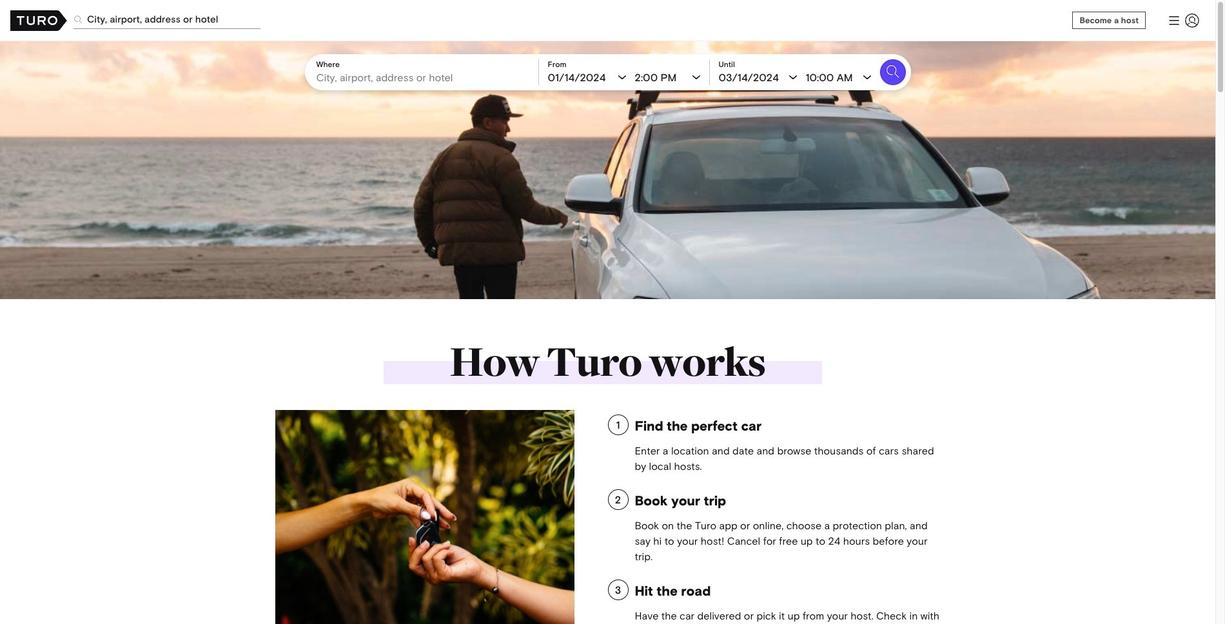 Task type: describe. For each thing, give the bounding box(es) containing it.
turo host handing keys to guest image
[[275, 410, 575, 625]]

turo image
[[10, 10, 67, 31]]



Task type: locate. For each thing, give the bounding box(es) containing it.
1 vertical spatial city, airport, address or hotel field
[[316, 70, 532, 85]]

None field
[[74, 0, 1066, 39], [316, 70, 532, 85], [74, 0, 1066, 39], [316, 70, 532, 85]]

1 horizontal spatial city, airport, address or hotel field
[[316, 70, 532, 85]]

0 vertical spatial city, airport, address or hotel field
[[74, 10, 261, 29]]

City, airport, address or hotel field
[[74, 10, 261, 29], [316, 70, 532, 85]]

0 horizontal spatial city, airport, address or hotel field
[[74, 10, 261, 29]]

menu element
[[1162, 7, 1206, 33]]



Task type: vqa. For each thing, say whether or not it's contained in the screenshot.
Turo IMAGE on the top
yes



